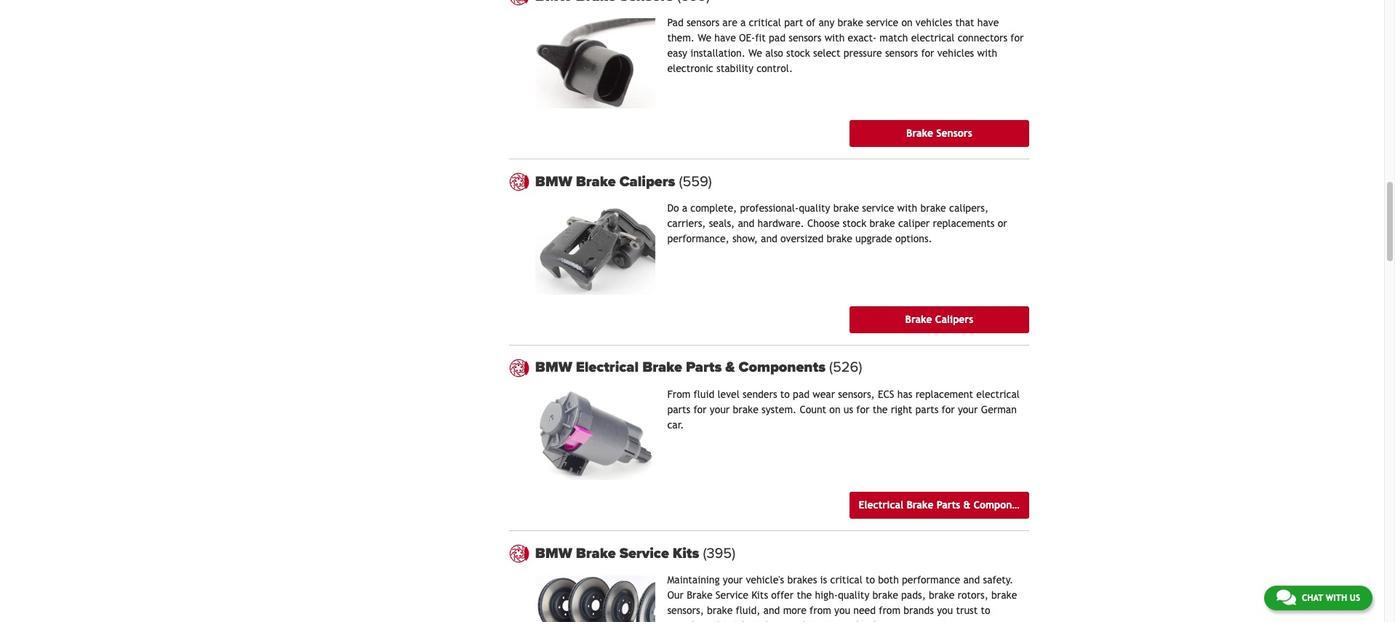 Task type: locate. For each thing, give the bounding box(es) containing it.
our
[[668, 590, 684, 601]]

vehicles left that
[[916, 17, 953, 28]]

electrical right match
[[912, 32, 955, 44]]

electrical brake parts & components
[[859, 500, 1033, 511]]

on inside the from fluid level senders to pad wear sensors, ecs has replacement electrical parts for your brake system. count on us for the right parts for your german car.
[[830, 404, 841, 416]]

for right "kit"
[[872, 620, 885, 622]]

bmw
[[535, 173, 573, 191], [535, 359, 573, 377], [535, 545, 573, 562]]

1 horizontal spatial to
[[866, 574, 876, 586]]

kits down vehicle's
[[752, 590, 769, 601]]

0 horizontal spatial the
[[797, 590, 812, 601]]

to inside the from fluid level senders to pad wear sensors, ecs has replacement electrical parts for your brake system. count on us for the right parts for your german car.
[[781, 389, 790, 400]]

brake sensors
[[907, 128, 973, 139]]

1 horizontal spatial on
[[902, 17, 913, 28]]

0 horizontal spatial on
[[830, 404, 841, 416]]

stock right the also
[[787, 47, 811, 59]]

for right pressure
[[922, 47, 935, 59]]

electrical inside pad sensors are a critical part of any brake service on vehicles that have them. we have oe-fit pad sensors with exact- match electrical connectors for easy installation. we also stock select pressure sensors for vehicles with electronic stability control.
[[912, 32, 955, 44]]

rotors,
[[958, 590, 989, 601]]

vehicles down connectors
[[938, 47, 975, 59]]

with down connectors
[[978, 47, 998, 59]]

for
[[1011, 32, 1024, 44], [922, 47, 935, 59], [694, 404, 707, 416], [857, 404, 870, 416], [942, 404, 955, 416], [872, 620, 885, 622]]

2 horizontal spatial to
[[981, 605, 991, 617]]

2 horizontal spatial sensors
[[886, 47, 919, 59]]

have down are
[[715, 32, 736, 44]]

electrical
[[576, 359, 639, 377], [859, 500, 904, 511]]

1 vertical spatial electrical
[[859, 500, 904, 511]]

pad
[[769, 32, 786, 44], [793, 389, 810, 400]]

the
[[873, 404, 888, 416], [797, 590, 812, 601]]

sensors up them.
[[687, 17, 720, 28]]

you up one
[[835, 605, 851, 617]]

brake down both on the bottom of page
[[873, 590, 899, 601]]

service up fluid,
[[716, 590, 749, 601]]

with
[[825, 32, 845, 44], [978, 47, 998, 59], [898, 203, 918, 214], [1327, 593, 1348, 603], [751, 620, 771, 622]]

service
[[620, 545, 669, 562], [716, 590, 749, 601]]

1 vertical spatial sensors
[[789, 32, 822, 44]]

brake down choose
[[827, 233, 853, 245]]

1 vertical spatial components
[[974, 500, 1033, 511]]

with up select on the top right of page
[[825, 32, 845, 44]]

1 vertical spatial pad
[[793, 389, 810, 400]]

from up in
[[810, 605, 832, 617]]

one
[[837, 620, 854, 622]]

parts down from
[[668, 404, 691, 416]]

a inside pad sensors are a critical part of any brake service on vehicles that have them. we have oe-fit pad sensors with exact- match electrical connectors for easy installation. we also stock select pressure sensors for vehicles with electronic stability control.
[[741, 17, 746, 28]]

for inside the maintaining your vehicle's brakes is critical to both performance and safety. our brake service kits offer the high-quality brake pads, brake rotors, brake sensors, brake fluid, and more from you need from brands you trust to complete this job with everything in one kit for your convenience.
[[872, 620, 885, 622]]

brake up upgrade
[[870, 218, 896, 230]]

brake up exact-
[[838, 17, 864, 28]]

1 horizontal spatial sensors,
[[839, 389, 875, 400]]

1 horizontal spatial you
[[938, 605, 954, 617]]

on left us
[[830, 404, 841, 416]]

2 vertical spatial to
[[981, 605, 991, 617]]

0 horizontal spatial sensors,
[[668, 605, 704, 617]]

0 horizontal spatial electrical
[[576, 359, 639, 377]]

critical right is
[[831, 574, 863, 586]]

your down 'level'
[[710, 404, 730, 416]]

1 vertical spatial kits
[[752, 590, 769, 601]]

parts down replacement
[[916, 404, 939, 416]]

brake
[[907, 128, 934, 139], [576, 173, 616, 191], [906, 314, 933, 325], [643, 359, 683, 377], [907, 500, 934, 511], [576, 545, 616, 562], [687, 590, 713, 601]]

system.
[[762, 404, 797, 416]]

to up the system.
[[781, 389, 790, 400]]

bmw                                                                                    brake service kits
[[535, 545, 703, 562]]

1 vertical spatial sensors,
[[668, 605, 704, 617]]

0 horizontal spatial from
[[810, 605, 832, 617]]

1 horizontal spatial stock
[[843, 218, 867, 230]]

sensors, up us
[[839, 389, 875, 400]]

1 vertical spatial parts
[[937, 500, 961, 511]]

oe-
[[739, 32, 756, 44]]

quality up choose
[[799, 203, 831, 214]]

your
[[710, 404, 730, 416], [958, 404, 978, 416], [723, 574, 743, 586], [888, 620, 908, 622]]

0 vertical spatial the
[[873, 404, 888, 416]]

pads,
[[902, 590, 926, 601]]

2 bmw from the top
[[535, 359, 573, 377]]

0 vertical spatial quality
[[799, 203, 831, 214]]

you
[[835, 605, 851, 617], [938, 605, 954, 617]]

vehicles
[[916, 17, 953, 28], [938, 47, 975, 59]]

1 vertical spatial &
[[964, 500, 971, 511]]

service inside the maintaining your vehicle's brakes is critical to both performance and safety. our brake service kits offer the high-quality brake pads, brake rotors, brake sensors, brake fluid, and more from you need from brands you trust to complete this job with everything in one kit for your convenience.
[[716, 590, 749, 601]]

electrical up german on the right of the page
[[977, 389, 1020, 400]]

1 vertical spatial have
[[715, 32, 736, 44]]

critical up fit
[[749, 17, 782, 28]]

brake calipers link
[[850, 306, 1029, 333]]

brake service kits thumbnail image image
[[535, 576, 656, 622]]

bmw                                                                                    brake calipers link
[[535, 173, 1029, 191]]

have
[[978, 17, 1000, 28], [715, 32, 736, 44]]

maintaining your vehicle's brakes is critical to both performance and safety. our brake service kits offer the high-quality brake pads, brake rotors, brake sensors, brake fluid, and more from you need from brands you trust to complete this job with everything in one kit for your convenience.
[[668, 574, 1018, 622]]

0 horizontal spatial calipers
[[620, 173, 676, 191]]

1 horizontal spatial from
[[879, 605, 901, 617]]

0 vertical spatial stock
[[787, 47, 811, 59]]

the down ecs
[[873, 404, 888, 416]]

brake sensors thumbnail image image
[[535, 18, 656, 109]]

electronic
[[668, 63, 714, 74]]

brake sensors link
[[850, 120, 1029, 147]]

complete,
[[691, 203, 737, 214]]

0 horizontal spatial quality
[[799, 203, 831, 214]]

replacements
[[933, 218, 995, 230]]

1 horizontal spatial quality
[[838, 590, 870, 601]]

brake inside the maintaining your vehicle's brakes is critical to both performance and safety. our brake service kits offer the high-quality brake pads, brake rotors, brake sensors, brake fluid, and more from you need from brands you trust to complete this job with everything in one kit for your convenience.
[[687, 590, 713, 601]]

0 horizontal spatial electrical
[[912, 32, 955, 44]]

bmw for bmw                                                                                    electrical brake parts & components
[[535, 359, 573, 377]]

sensors down "of"
[[789, 32, 822, 44]]

sensors,
[[839, 389, 875, 400], [668, 605, 704, 617]]

1 vertical spatial calipers
[[936, 314, 974, 325]]

brake
[[838, 17, 864, 28], [834, 203, 860, 214], [921, 203, 947, 214], [870, 218, 896, 230], [827, 233, 853, 245], [733, 404, 759, 416], [873, 590, 899, 601], [929, 590, 955, 601], [992, 590, 1018, 601], [707, 605, 733, 617]]

for down fluid
[[694, 404, 707, 416]]

1 horizontal spatial parts
[[916, 404, 939, 416]]

sensors, up complete
[[668, 605, 704, 617]]

safety.
[[984, 574, 1014, 586]]

sensors, inside the maintaining your vehicle's brakes is critical to both performance and safety. our brake service kits offer the high-quality brake pads, brake rotors, brake sensors, brake fluid, and more from you need from brands you trust to complete this job with everything in one kit for your convenience.
[[668, 605, 704, 617]]

we
[[698, 32, 712, 44], [749, 47, 763, 59]]

2 parts from the left
[[916, 404, 939, 416]]

0 vertical spatial service
[[620, 545, 669, 562]]

0 vertical spatial components
[[739, 359, 826, 377]]

a right do
[[682, 203, 688, 214]]

job
[[733, 620, 748, 622]]

1 vertical spatial to
[[866, 574, 876, 586]]

0 vertical spatial parts
[[686, 359, 722, 377]]

0 vertical spatial bmw
[[535, 173, 573, 191]]

service up upgrade
[[863, 203, 895, 214]]

brakes
[[788, 574, 818, 586]]

1 vertical spatial quality
[[838, 590, 870, 601]]

we down fit
[[749, 47, 763, 59]]

kits
[[673, 545, 700, 562], [752, 590, 769, 601]]

pad up count
[[793, 389, 810, 400]]

the down brakes
[[797, 590, 812, 601]]

1 vertical spatial on
[[830, 404, 841, 416]]

0 vertical spatial &
[[726, 359, 735, 377]]

0 horizontal spatial a
[[682, 203, 688, 214]]

vehicle's
[[746, 574, 785, 586]]

with down fluid,
[[751, 620, 771, 622]]

1 horizontal spatial electrical
[[977, 389, 1020, 400]]

to left both on the bottom of page
[[866, 574, 876, 586]]

chat
[[1303, 593, 1324, 603]]

also
[[766, 47, 784, 59]]

parts
[[686, 359, 722, 377], [937, 500, 961, 511]]

0 horizontal spatial parts
[[668, 404, 691, 416]]

from right need
[[879, 605, 901, 617]]

pressure
[[844, 47, 883, 59]]

0 vertical spatial sensors,
[[839, 389, 875, 400]]

sensors down match
[[886, 47, 919, 59]]

service up our
[[620, 545, 669, 562]]

1 vertical spatial bmw
[[535, 359, 573, 377]]

us
[[844, 404, 854, 416]]

stock up upgrade
[[843, 218, 867, 230]]

in
[[826, 620, 834, 622]]

0 vertical spatial have
[[978, 17, 1000, 28]]

show,
[[733, 233, 758, 245]]

1 vertical spatial we
[[749, 47, 763, 59]]

stock inside pad sensors are a critical part of any brake service on vehicles that have them. we have oe-fit pad sensors with exact- match electrical connectors for easy installation. we also stock select pressure sensors for vehicles with electronic stability control.
[[787, 47, 811, 59]]

1 vertical spatial electrical
[[977, 389, 1020, 400]]

with inside the maintaining your vehicle's brakes is critical to both performance and safety. our brake service kits offer the high-quality brake pads, brake rotors, brake sensors, brake fluid, and more from you need from brands you trust to complete this job with everything in one kit for your convenience.
[[751, 620, 771, 622]]

select
[[814, 47, 841, 59]]

sensors, inside the from fluid level senders to pad wear sensors, ecs has replacement electrical parts for your brake system. count on us for the right parts for your german car.
[[839, 389, 875, 400]]

3 bmw from the top
[[535, 545, 573, 562]]

pad
[[668, 17, 684, 28]]

brands
[[904, 605, 934, 617]]

2 vertical spatial bmw
[[535, 545, 573, 562]]

caliper
[[899, 218, 930, 230]]

calipers
[[620, 173, 676, 191], [936, 314, 974, 325]]

a right are
[[741, 17, 746, 28]]

comments image
[[1277, 589, 1297, 606]]

fit
[[756, 32, 766, 44]]

upgrade
[[856, 233, 893, 245]]

0 horizontal spatial pad
[[769, 32, 786, 44]]

2 from from the left
[[879, 605, 901, 617]]

for down replacement
[[942, 404, 955, 416]]

1 horizontal spatial pad
[[793, 389, 810, 400]]

1 horizontal spatial we
[[749, 47, 763, 59]]

0 horizontal spatial you
[[835, 605, 851, 617]]

from
[[810, 605, 832, 617], [879, 605, 901, 617]]

1 vertical spatial service
[[863, 203, 895, 214]]

your left vehicle's
[[723, 574, 743, 586]]

bmw                                                                                    brake calipers
[[535, 173, 679, 191]]

calipers,
[[950, 203, 989, 214]]

sensors
[[687, 17, 720, 28], [789, 32, 822, 44], [886, 47, 919, 59]]

1 horizontal spatial parts
[[937, 500, 961, 511]]

0 horizontal spatial sensors
[[687, 17, 720, 28]]

count
[[800, 404, 827, 416]]

parts
[[668, 404, 691, 416], [916, 404, 939, 416]]

brake inside pad sensors are a critical part of any brake service on vehicles that have them. we have oe-fit pad sensors with exact- match electrical connectors for easy installation. we also stock select pressure sensors for vehicles with electronic stability control.
[[838, 17, 864, 28]]

to right "trust"
[[981, 605, 991, 617]]

0 horizontal spatial to
[[781, 389, 790, 400]]

1 horizontal spatial the
[[873, 404, 888, 416]]

1 horizontal spatial critical
[[831, 574, 863, 586]]

quality up need
[[838, 590, 870, 601]]

1 bmw from the top
[[535, 173, 573, 191]]

and up show,
[[738, 218, 755, 230]]

your down replacement
[[958, 404, 978, 416]]

electrical
[[912, 32, 955, 44], [977, 389, 1020, 400]]

need
[[854, 605, 876, 617]]

1 horizontal spatial calipers
[[936, 314, 974, 325]]

0 vertical spatial a
[[741, 17, 746, 28]]

pad up the also
[[769, 32, 786, 44]]

sensors
[[937, 128, 973, 139]]

more
[[784, 605, 807, 617]]

0 vertical spatial electrical
[[912, 32, 955, 44]]

1 horizontal spatial service
[[716, 590, 749, 601]]

service up match
[[867, 17, 899, 28]]

choose
[[808, 218, 840, 230]]

0 horizontal spatial stock
[[787, 47, 811, 59]]

have up connectors
[[978, 17, 1000, 28]]

0 vertical spatial on
[[902, 17, 913, 28]]

0 horizontal spatial components
[[739, 359, 826, 377]]

fluid
[[694, 389, 715, 400]]

kits up maintaining
[[673, 545, 700, 562]]

critical inside the maintaining your vehicle's brakes is critical to both performance and safety. our brake service kits offer the high-quality brake pads, brake rotors, brake sensors, brake fluid, and more from you need from brands you trust to complete this job with everything in one kit for your convenience.
[[831, 574, 863, 586]]

for right us
[[857, 404, 870, 416]]

quality inside the maintaining your vehicle's brakes is critical to both performance and safety. our brake service kits offer the high-quality brake pads, brake rotors, brake sensors, brake fluid, and more from you need from brands you trust to complete this job with everything in one kit for your convenience.
[[838, 590, 870, 601]]

critical inside pad sensors are a critical part of any brake service on vehicles that have them. we have oe-fit pad sensors with exact- match electrical connectors for easy installation. we also stock select pressure sensors for vehicles with electronic stability control.
[[749, 17, 782, 28]]

0 horizontal spatial parts
[[686, 359, 722, 377]]

on up match
[[902, 17, 913, 28]]

has
[[898, 389, 913, 400]]

1 vertical spatial service
[[716, 590, 749, 601]]

the inside the from fluid level senders to pad wear sensors, ecs has replacement electrical parts for your brake system. count on us for the right parts for your german car.
[[873, 404, 888, 416]]

0 vertical spatial kits
[[673, 545, 700, 562]]

service
[[867, 17, 899, 28], [863, 203, 895, 214]]

0 vertical spatial pad
[[769, 32, 786, 44]]

1 vertical spatial a
[[682, 203, 688, 214]]

brake down senders
[[733, 404, 759, 416]]

1 horizontal spatial kits
[[752, 590, 769, 601]]

chat with us
[[1303, 593, 1361, 603]]

on
[[902, 17, 913, 28], [830, 404, 841, 416]]

0 horizontal spatial critical
[[749, 17, 782, 28]]

you up convenience.
[[938, 605, 954, 617]]

any
[[819, 17, 835, 28]]

1 vertical spatial stock
[[843, 218, 867, 230]]

1 vertical spatial critical
[[831, 574, 863, 586]]

0 vertical spatial to
[[781, 389, 790, 400]]

0 vertical spatial critical
[[749, 17, 782, 28]]

the inside the maintaining your vehicle's brakes is critical to both performance and safety. our brake service kits offer the high-quality brake pads, brake rotors, brake sensors, brake fluid, and more from you need from brands you trust to complete this job with everything in one kit for your convenience.
[[797, 590, 812, 601]]

2 vertical spatial sensors
[[886, 47, 919, 59]]

0 vertical spatial we
[[698, 32, 712, 44]]

replacement
[[916, 389, 974, 400]]

1 vertical spatial the
[[797, 590, 812, 601]]

with up caliper
[[898, 203, 918, 214]]

1 horizontal spatial a
[[741, 17, 746, 28]]

we up installation.
[[698, 32, 712, 44]]

0 vertical spatial service
[[867, 17, 899, 28]]

brake inside the from fluid level senders to pad wear sensors, ecs has replacement electrical parts for your brake system. count on us for the right parts for your german car.
[[733, 404, 759, 416]]



Task type: vqa. For each thing, say whether or not it's contained in the screenshot.
$649.99 THE $49
no



Task type: describe. For each thing, give the bounding box(es) containing it.
performance
[[903, 574, 961, 586]]

or
[[998, 218, 1008, 230]]

and up the rotors, at the right of the page
[[964, 574, 981, 586]]

right
[[891, 404, 913, 416]]

brake calipers
[[906, 314, 974, 325]]

us
[[1351, 593, 1361, 603]]

2 you from the left
[[938, 605, 954, 617]]

electrical brake parts & components thumbnail image image
[[535, 390, 656, 481]]

do
[[668, 203, 679, 214]]

wear
[[813, 389, 836, 400]]

0 horizontal spatial service
[[620, 545, 669, 562]]

brake down performance
[[929, 590, 955, 601]]

pad inside the from fluid level senders to pad wear sensors, ecs has replacement electrical parts for your brake system. count on us for the right parts for your german car.
[[793, 389, 810, 400]]

pad sensors are a critical part of any brake service on vehicles that have them. we have oe-fit pad sensors with exact- match electrical connectors for easy installation. we also stock select pressure sensors for vehicles with electronic stability control.
[[668, 17, 1024, 74]]

hardware.
[[758, 218, 805, 230]]

brake calipers thumbnail image image
[[535, 204, 656, 295]]

complete
[[668, 620, 710, 622]]

bmw for bmw                                                                                    brake calipers
[[535, 173, 573, 191]]

level
[[718, 389, 740, 400]]

kit
[[857, 620, 869, 622]]

of
[[807, 17, 816, 28]]

with inside the do a complete, professional-quality brake service with brake calipers, carriers, seals, and hardware. choose stock brake caliper replacements or performance, show, and oversized brake upgrade options.
[[898, 203, 918, 214]]

car.
[[668, 419, 684, 431]]

0 vertical spatial electrical
[[576, 359, 639, 377]]

with left us
[[1327, 593, 1348, 603]]

quality inside the do a complete, professional-quality brake service with brake calipers, carriers, seals, and hardware. choose stock brake caliper replacements or performance, show, and oversized brake upgrade options.
[[799, 203, 831, 214]]

electrical brake parts & components link
[[850, 492, 1033, 519]]

stock inside the do a complete, professional-quality brake service with brake calipers, carriers, seals, and hardware. choose stock brake caliper replacements or performance, show, and oversized brake upgrade options.
[[843, 218, 867, 230]]

0 vertical spatial vehicles
[[916, 17, 953, 28]]

bmw                                                                                    electrical brake parts & components link
[[535, 359, 1029, 377]]

1 from from the left
[[810, 605, 832, 617]]

1 parts from the left
[[668, 404, 691, 416]]

easy
[[668, 47, 688, 59]]

1 you from the left
[[835, 605, 851, 617]]

both
[[879, 574, 899, 586]]

match
[[880, 32, 909, 44]]

convenience.
[[911, 620, 972, 622]]

this
[[714, 620, 730, 622]]

0 horizontal spatial kits
[[673, 545, 700, 562]]

brake up choose
[[834, 203, 860, 214]]

trust
[[957, 605, 978, 617]]

0 vertical spatial sensors
[[687, 17, 720, 28]]

0 horizontal spatial &
[[726, 359, 735, 377]]

bmw for bmw                                                                                    brake service kits
[[535, 545, 573, 562]]

service inside pad sensors are a critical part of any brake service on vehicles that have them. we have oe-fit pad sensors with exact- match electrical connectors for easy installation. we also stock select pressure sensors for vehicles with electronic stability control.
[[867, 17, 899, 28]]

control.
[[757, 63, 793, 74]]

oversized
[[781, 233, 824, 245]]

stability
[[717, 63, 754, 74]]

brake up caliper
[[921, 203, 947, 214]]

bmw                                                                                    brake service kits link
[[535, 545, 1029, 562]]

for right connectors
[[1011, 32, 1024, 44]]

1 horizontal spatial have
[[978, 17, 1000, 28]]

offer
[[772, 590, 794, 601]]

professional-
[[741, 203, 799, 214]]

on inside pad sensors are a critical part of any brake service on vehicles that have them. we have oe-fit pad sensors with exact- match electrical connectors for easy installation. we also stock select pressure sensors for vehicles with electronic stability control.
[[902, 17, 913, 28]]

carriers,
[[668, 218, 706, 230]]

1 vertical spatial vehicles
[[938, 47, 975, 59]]

do a complete, professional-quality brake service with brake calipers, carriers, seals, and hardware. choose stock brake caliper replacements or performance, show, and oversized brake upgrade options.
[[668, 203, 1008, 245]]

parts inside electrical brake parts & components link
[[937, 500, 961, 511]]

1 horizontal spatial electrical
[[859, 500, 904, 511]]

exact-
[[848, 32, 877, 44]]

electrical inside the from fluid level senders to pad wear sensors, ecs has replacement electrical parts for your brake system. count on us for the right parts for your german car.
[[977, 389, 1020, 400]]

and down offer
[[764, 605, 781, 617]]

kits inside the maintaining your vehicle's brakes is critical to both performance and safety. our brake service kits offer the high-quality brake pads, brake rotors, brake sensors, brake fluid, and more from you need from brands you trust to complete this job with everything in one kit for your convenience.
[[752, 590, 769, 601]]

brake up this
[[707, 605, 733, 617]]

high-
[[815, 590, 838, 601]]

senders
[[743, 389, 778, 400]]

1 horizontal spatial sensors
[[789, 32, 822, 44]]

german
[[982, 404, 1017, 416]]

0 vertical spatial calipers
[[620, 173, 676, 191]]

pad inside pad sensors are a critical part of any brake service on vehicles that have them. we have oe-fit pad sensors with exact- match electrical connectors for easy installation. we also stock select pressure sensors for vehicles with electronic stability control.
[[769, 32, 786, 44]]

from
[[668, 389, 691, 400]]

service inside the do a complete, professional-quality brake service with brake calipers, carriers, seals, and hardware. choose stock brake caliper replacements or performance, show, and oversized brake upgrade options.
[[863, 203, 895, 214]]

1 horizontal spatial components
[[974, 500, 1033, 511]]

brake down safety.
[[992, 590, 1018, 601]]

ecs
[[878, 389, 895, 400]]

from fluid level senders to pad wear sensors, ecs has replacement electrical parts for your brake system. count on us for the right parts for your german car.
[[668, 389, 1020, 431]]

your down brands
[[888, 620, 908, 622]]

that
[[956, 17, 975, 28]]

options.
[[896, 233, 933, 245]]

connectors
[[958, 32, 1008, 44]]

everything
[[774, 620, 823, 622]]

fluid,
[[736, 605, 761, 617]]

is
[[821, 574, 828, 586]]

0 horizontal spatial we
[[698, 32, 712, 44]]

a inside the do a complete, professional-quality brake service with brake calipers, carriers, seals, and hardware. choose stock brake caliper replacements or performance, show, and oversized brake upgrade options.
[[682, 203, 688, 214]]

1 horizontal spatial &
[[964, 500, 971, 511]]

chat with us link
[[1265, 586, 1373, 611]]

are
[[723, 17, 738, 28]]

them.
[[668, 32, 695, 44]]

part
[[785, 17, 804, 28]]

and down hardware.
[[761, 233, 778, 245]]

0 horizontal spatial have
[[715, 32, 736, 44]]

bmw                                                                                    electrical brake parts & components
[[535, 359, 830, 377]]

installation.
[[691, 47, 746, 59]]

seals,
[[709, 218, 735, 230]]

maintaining
[[668, 574, 720, 586]]

performance,
[[668, 233, 730, 245]]



